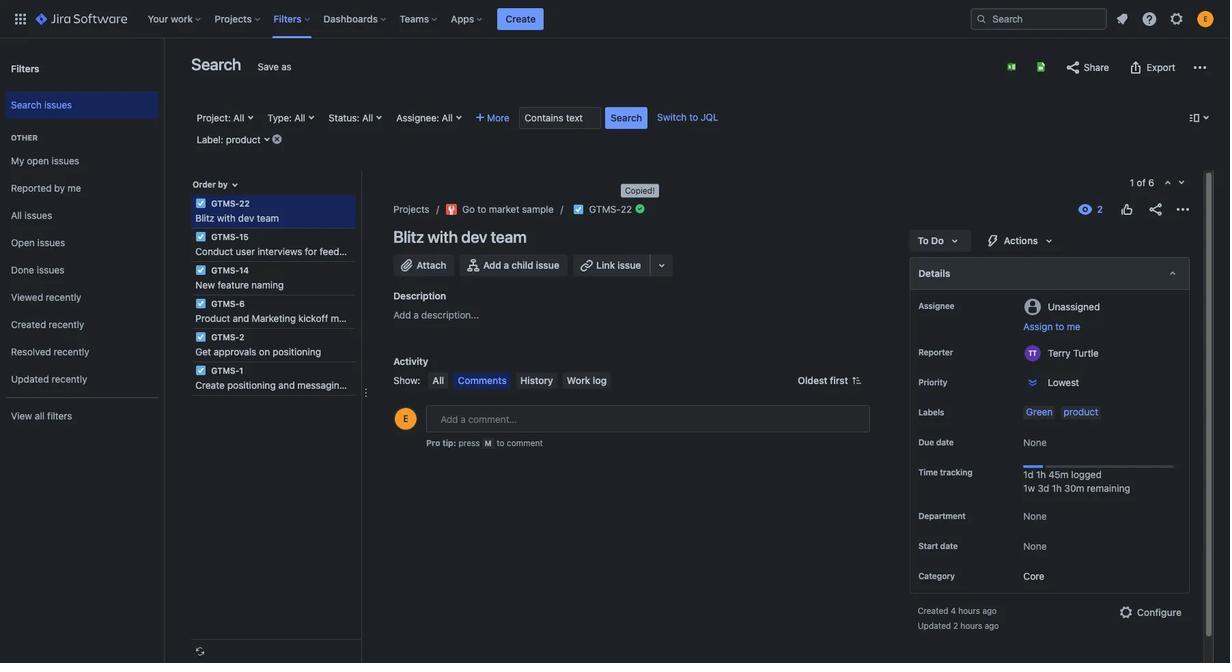 Task type: describe. For each thing, give the bounding box(es) containing it.
all for type: all
[[294, 112, 305, 124]]

copied!
[[625, 186, 655, 196]]

sample
[[522, 204, 554, 215]]

filters
[[47, 410, 72, 422]]

task image for create positioning and messaging for new feature
[[195, 365, 206, 376]]

profile image of eloisefrancis23 image
[[395, 408, 417, 430]]

open
[[27, 155, 49, 166]]

a for child
[[504, 260, 509, 271]]

turtle
[[1073, 347, 1099, 359]]

0 horizontal spatial dev
[[238, 212, 254, 224]]

none for department
[[1023, 511, 1047, 522]]

issues for search issues
[[44, 99, 72, 110]]

45m
[[1048, 469, 1069, 481]]

my open issues
[[11, 155, 79, 166]]

export
[[1147, 61, 1175, 73]]

menu bar containing all
[[426, 373, 614, 389]]

view all filters link
[[5, 403, 158, 430]]

share link
[[1058, 57, 1116, 79]]

recently for resolved recently
[[54, 346, 89, 358]]

add a child issue
[[483, 260, 559, 271]]

remove criteria image
[[272, 134, 282, 145]]

tracking
[[940, 468, 972, 478]]

1 vertical spatial dev
[[461, 227, 487, 247]]

type: all
[[267, 112, 305, 124]]

0 vertical spatial search
[[191, 55, 241, 74]]

0 horizontal spatial 22
[[239, 199, 250, 209]]

1 of 6
[[1130, 177, 1154, 188]]

1 vertical spatial hours
[[960, 621, 982, 632]]

open issues
[[11, 237, 65, 248]]

appswitcher icon image
[[12, 11, 29, 27]]

recently for updated recently
[[52, 373, 87, 385]]

gtms- for blitz with dev team
[[211, 199, 239, 209]]

by for reported
[[54, 182, 65, 194]]

assign to me button
[[1023, 320, 1175, 334]]

open in microsoft excel image
[[1006, 61, 1017, 72]]

link issue button
[[573, 255, 651, 277]]

label: product
[[197, 134, 261, 145]]

all issues link
[[5, 202, 158, 229]]

1 horizontal spatial and
[[278, 380, 295, 391]]

gtms- for product and marketing kickoff meeting
[[211, 299, 239, 309]]

1 vertical spatial ago
[[985, 621, 999, 632]]

1 horizontal spatial product
[[1064, 406, 1098, 418]]

0 horizontal spatial gtms-22
[[209, 199, 250, 209]]

resolved recently
[[11, 346, 89, 358]]

kickoff
[[298, 313, 328, 324]]

description...
[[421, 309, 479, 321]]

reported by me link
[[5, 175, 158, 202]]

add a description...
[[393, 309, 479, 321]]

gtms-2
[[209, 333, 244, 343]]

gtms-22 link
[[589, 201, 632, 218]]

product and marketing kickoff meeting
[[195, 313, 366, 324]]

on
[[259, 346, 270, 358]]

new feature naming
[[195, 279, 284, 291]]

pro
[[426, 438, 440, 449]]

your
[[148, 13, 168, 24]]

issue inside button
[[536, 260, 559, 271]]

viewed
[[11, 291, 43, 303]]

gtms-6
[[209, 299, 245, 309]]

not available - this is the first issue image
[[1162, 178, 1173, 189]]

1d 1h 45m logged 1w 3d 1h 30m remaining
[[1023, 469, 1130, 495]]

all issues
[[11, 209, 52, 221]]

updated recently
[[11, 373, 87, 385]]

projects for projects dropdown button
[[215, 13, 252, 24]]

0 vertical spatial product
[[226, 134, 261, 145]]

labels
[[918, 408, 944, 418]]

to do button
[[910, 230, 971, 252]]

none for due date
[[1023, 437, 1047, 449]]

oldest first
[[798, 375, 848, 387]]

updated recently link
[[5, 366, 158, 393]]

search issues
[[11, 99, 72, 110]]

open
[[11, 237, 35, 248]]

done issues link
[[5, 257, 158, 284]]

recently for viewed recently
[[46, 291, 81, 303]]

0 vertical spatial team
[[257, 212, 279, 224]]

1 vertical spatial positioning
[[227, 380, 276, 391]]

green link
[[1023, 406, 1055, 420]]

my
[[11, 155, 24, 166]]

0 vertical spatial 2
[[239, 333, 244, 343]]

Search issues using keywords text field
[[519, 107, 601, 129]]

task image for conduct user interviews for feedback
[[195, 232, 206, 242]]

type:
[[267, 112, 292, 124]]

1 vertical spatial feature
[[383, 380, 414, 391]]

attach
[[417, 260, 446, 271]]

dashboards button
[[319, 8, 391, 30]]

created 4 hours ago updated 2 hours ago
[[918, 606, 999, 632]]

naming
[[251, 279, 284, 291]]

approvals
[[214, 346, 256, 358]]

your work button
[[144, 8, 206, 30]]

oldest first button
[[790, 373, 870, 389]]

updated inside other group
[[11, 373, 49, 385]]

issues for open issues
[[37, 237, 65, 248]]

a for description...
[[414, 309, 419, 321]]

vote options: no one has voted for this issue yet. image
[[1119, 201, 1135, 218]]

3 none from the top
[[1023, 541, 1047, 552]]

created recently
[[11, 319, 84, 330]]

assignee: all
[[396, 112, 453, 124]]

gtms- for create positioning and messaging for new feature
[[211, 366, 239, 376]]

actions
[[1004, 235, 1038, 247]]

add for add a child issue
[[483, 260, 501, 271]]

teams button
[[396, 8, 443, 30]]

order
[[193, 180, 216, 190]]

new
[[362, 380, 381, 391]]

messaging
[[297, 380, 345, 391]]

30m
[[1064, 483, 1084, 495]]

1 horizontal spatial 1h
[[1052, 483, 1062, 495]]

switch
[[657, 111, 687, 123]]

all
[[35, 410, 45, 422]]

1 horizontal spatial blitz
[[393, 227, 424, 247]]

my open issues link
[[5, 148, 158, 175]]

1 vertical spatial filters
[[11, 62, 39, 74]]

link web pages and more image
[[653, 257, 670, 274]]

to right m
[[497, 438, 504, 449]]

terry
[[1048, 347, 1071, 359]]

other
[[11, 133, 38, 142]]

unassigned
[[1048, 301, 1100, 312]]

copied! tooltip
[[621, 184, 659, 198]]

search issues group
[[5, 87, 158, 123]]

tip:
[[442, 438, 456, 449]]

link
[[596, 260, 615, 271]]

task image
[[195, 198, 206, 209]]

share
[[1084, 61, 1109, 73]]

assignee
[[918, 301, 954, 311]]

add for add a description...
[[393, 309, 411, 321]]

comment
[[507, 438, 543, 449]]

task image for get approvals on positioning
[[195, 332, 206, 343]]

create for create positioning and messaging for new feature
[[195, 380, 225, 391]]

press
[[459, 438, 480, 449]]

assignee pin to top. only you can see pinned fields. image
[[957, 301, 968, 312]]

all for project: all
[[233, 112, 244, 124]]

1 horizontal spatial team
[[491, 227, 527, 247]]

by for order
[[218, 180, 228, 190]]

1 horizontal spatial with
[[427, 227, 458, 247]]

1 horizontal spatial 22
[[621, 204, 632, 215]]

15
[[239, 232, 249, 242]]

me for reported by me
[[67, 182, 81, 194]]

updated inside created 4 hours ago updated 2 hours ago
[[918, 621, 951, 632]]

search button
[[605, 107, 648, 129]]

comments button
[[454, 373, 511, 389]]

help image
[[1141, 11, 1158, 27]]

sidebar navigation image
[[149, 55, 179, 82]]

done issues
[[11, 264, 64, 276]]



Task type: locate. For each thing, give the bounding box(es) containing it.
1 vertical spatial with
[[427, 227, 458, 247]]

issues up my open issues
[[44, 99, 72, 110]]

gtms- down the order by
[[211, 199, 239, 209]]

blitz with dev team up 15
[[195, 212, 279, 224]]

blitz with dev team down go to market sample icon
[[393, 227, 527, 247]]

create for create
[[506, 13, 536, 24]]

product
[[226, 134, 261, 145], [1064, 406, 1098, 418]]

0 horizontal spatial filters
[[11, 62, 39, 74]]

apps button
[[447, 8, 488, 30]]

all up open in the top of the page
[[11, 209, 22, 221]]

child
[[512, 260, 533, 271]]

search image
[[976, 13, 987, 24]]

0 horizontal spatial 6
[[239, 299, 245, 309]]

resolved
[[11, 346, 51, 358]]

2 down '4'
[[953, 621, 958, 632]]

2 horizontal spatial search
[[611, 112, 642, 124]]

created left '4'
[[918, 606, 948, 617]]

22
[[239, 199, 250, 209], [621, 204, 632, 215]]

labels pin to top. only you can see pinned fields. image
[[947, 408, 958, 419]]

gtms- down approvals
[[211, 366, 239, 376]]

0 horizontal spatial and
[[233, 313, 249, 324]]

order by link
[[191, 176, 229, 193]]

create inside button
[[506, 13, 536, 24]]

green
[[1026, 406, 1053, 418]]

1 issue from the left
[[536, 260, 559, 271]]

feature
[[218, 279, 249, 291], [383, 380, 414, 391]]

me
[[67, 182, 81, 194], [1067, 321, 1080, 333]]

to right assign
[[1055, 321, 1064, 333]]

0 vertical spatial dev
[[238, 212, 254, 224]]

link issue
[[596, 260, 641, 271]]

status:
[[329, 112, 360, 124]]

primary element
[[8, 0, 970, 38]]

all inside other group
[[11, 209, 22, 221]]

issues up viewed recently
[[37, 264, 64, 276]]

2 inside created 4 hours ago updated 2 hours ago
[[953, 621, 958, 632]]

14
[[239, 266, 249, 276]]

0 horizontal spatial updated
[[11, 373, 49, 385]]

user
[[236, 246, 255, 257]]

teams
[[400, 13, 429, 24]]

0 vertical spatial feature
[[218, 279, 249, 291]]

to right go
[[477, 204, 486, 215]]

0 vertical spatial created
[[11, 319, 46, 330]]

recently down resolved recently link
[[52, 373, 87, 385]]

do
[[931, 235, 944, 247]]

3d
[[1038, 483, 1049, 495]]

0 horizontal spatial product
[[226, 134, 261, 145]]

settings image
[[1169, 11, 1185, 27]]

projects left go to market sample icon
[[393, 204, 429, 215]]

issue inside button
[[617, 260, 641, 271]]

recently down created recently "link"
[[54, 346, 89, 358]]

1 vertical spatial 2
[[953, 621, 958, 632]]

jql
[[701, 111, 718, 123]]

description
[[393, 290, 446, 302]]

6 down new feature naming
[[239, 299, 245, 309]]

product down project: all
[[226, 134, 261, 145]]

updated down resolved
[[11, 373, 49, 385]]

task image for product and marketing kickoff meeting
[[195, 298, 206, 309]]

1 vertical spatial and
[[278, 380, 295, 391]]

gtms-14
[[209, 266, 249, 276]]

projects inside dropdown button
[[215, 13, 252, 24]]

1 vertical spatial created
[[918, 606, 948, 617]]

task image left gtms-22 link
[[573, 204, 584, 215]]

actions image
[[1175, 201, 1191, 218]]

positioning
[[273, 346, 321, 358], [227, 380, 276, 391]]

task image up conduct
[[195, 232, 206, 242]]

to inside assign to me button
[[1055, 321, 1064, 333]]

assign to me
[[1023, 321, 1080, 333]]

0 vertical spatial updated
[[11, 373, 49, 385]]

for left new
[[348, 380, 360, 391]]

add left child at the left top of page
[[483, 260, 501, 271]]

0 vertical spatial positioning
[[273, 346, 321, 358]]

gtms-1
[[209, 366, 243, 376]]

1 horizontal spatial feature
[[383, 380, 414, 391]]

all right status:
[[362, 112, 373, 124]]

all right assignee: on the left
[[442, 112, 453, 124]]

filters inside popup button
[[274, 13, 302, 24]]

2 issue from the left
[[617, 260, 641, 271]]

task image up new
[[195, 265, 206, 276]]

1 vertical spatial updated
[[918, 621, 951, 632]]

positioning right 'on'
[[273, 346, 321, 358]]

1 vertical spatial create
[[195, 380, 225, 391]]

0 horizontal spatial create
[[195, 380, 225, 391]]

1 horizontal spatial 1
[[1130, 177, 1134, 188]]

1 horizontal spatial filters
[[274, 13, 302, 24]]

1 vertical spatial team
[[491, 227, 527, 247]]

to for market
[[477, 204, 486, 215]]

time
[[918, 468, 938, 478]]

gtms- up approvals
[[211, 333, 239, 343]]

search up the other
[[11, 99, 42, 110]]

0 horizontal spatial add
[[393, 309, 411, 321]]

1 horizontal spatial dev
[[461, 227, 487, 247]]

1
[[1130, 177, 1134, 188], [239, 366, 243, 376]]

task image down get
[[195, 365, 206, 376]]

time tracking
[[918, 468, 972, 478]]

banner
[[0, 0, 1230, 38]]

to inside go to market sample link
[[477, 204, 486, 215]]

conduct user interviews for feedback
[[195, 246, 361, 257]]

by
[[218, 180, 228, 190], [54, 182, 65, 194]]

1 horizontal spatial a
[[504, 260, 509, 271]]

all right type:
[[294, 112, 305, 124]]

with up 'gtms-15'
[[217, 212, 236, 224]]

feature down gtms-14
[[218, 279, 249, 291]]

0 vertical spatial for
[[305, 246, 317, 257]]

updated down '4'
[[918, 621, 951, 632]]

work
[[567, 375, 590, 387]]

0 horizontal spatial 1h
[[1036, 469, 1046, 481]]

start
[[918, 541, 938, 552]]

1 horizontal spatial projects
[[393, 204, 429, 215]]

me inside assign to me button
[[1067, 321, 1080, 333]]

work
[[171, 13, 193, 24]]

date right start on the right bottom of the page
[[940, 541, 958, 552]]

share image
[[1147, 201, 1164, 218]]

search for search "button"
[[611, 112, 642, 124]]

me for assign to me
[[1067, 321, 1080, 333]]

0 horizontal spatial created
[[11, 319, 46, 330]]

create down gtms-1
[[195, 380, 225, 391]]

1 horizontal spatial me
[[1067, 321, 1080, 333]]

1 horizontal spatial for
[[348, 380, 360, 391]]

and left messaging
[[278, 380, 295, 391]]

created inside "link"
[[11, 319, 46, 330]]

project: all
[[197, 112, 244, 124]]

for
[[305, 246, 317, 257], [348, 380, 360, 391]]

label:
[[197, 134, 223, 145]]

gtms-22 down copied! tooltip
[[589, 204, 632, 215]]

1 vertical spatial date
[[940, 541, 958, 552]]

all for assignee: all
[[442, 112, 453, 124]]

created down 'viewed'
[[11, 319, 46, 330]]

1 horizontal spatial 2
[[953, 621, 958, 632]]

0 vertical spatial add
[[483, 260, 501, 271]]

date left due date pin to top. only you can see pinned fields. icon
[[936, 438, 954, 448]]

search inside "button"
[[611, 112, 642, 124]]

0 horizontal spatial feature
[[218, 279, 249, 291]]

1 vertical spatial add
[[393, 309, 411, 321]]

1 vertical spatial a
[[414, 309, 419, 321]]

dev down go
[[461, 227, 487, 247]]

assign
[[1023, 321, 1053, 333]]

terry turtle
[[1048, 347, 1099, 359]]

all for status: all
[[362, 112, 373, 124]]

create
[[506, 13, 536, 24], [195, 380, 225, 391]]

menu bar
[[426, 373, 614, 389]]

gtms- up link
[[589, 204, 621, 215]]

0 horizontal spatial team
[[257, 212, 279, 224]]

issue right child at the left top of page
[[536, 260, 559, 271]]

22 up 15
[[239, 199, 250, 209]]

1 vertical spatial blitz
[[393, 227, 424, 247]]

search down projects dropdown button
[[191, 55, 241, 74]]

1 horizontal spatial search
[[191, 55, 241, 74]]

dev
[[238, 212, 254, 224], [461, 227, 487, 247]]

filters up search issues at the left
[[11, 62, 39, 74]]

with
[[217, 212, 236, 224], [427, 227, 458, 247]]

2 none from the top
[[1023, 511, 1047, 522]]

team up conduct user interviews for feedback
[[257, 212, 279, 224]]

2
[[239, 333, 244, 343], [953, 621, 958, 632]]

gtms- for conduct user interviews for feedback
[[211, 232, 239, 242]]

0 vertical spatial 1
[[1130, 177, 1134, 188]]

me inside reported by me link
[[67, 182, 81, 194]]

recently for created recently
[[49, 319, 84, 330]]

due date pin to top. only you can see pinned fields. image
[[957, 438, 967, 449]]

meeting
[[331, 313, 366, 324]]

0 horizontal spatial with
[[217, 212, 236, 224]]

0 horizontal spatial blitz
[[195, 212, 215, 224]]

oldest
[[798, 375, 827, 387]]

0 vertical spatial filters
[[274, 13, 302, 24]]

issue
[[536, 260, 559, 271], [617, 260, 641, 271]]

marketing
[[252, 313, 296, 324]]

projects
[[215, 13, 252, 24], [393, 204, 429, 215]]

filters up the as
[[274, 13, 302, 24]]

issues inside 'link'
[[52, 155, 79, 166]]

1 horizontal spatial add
[[483, 260, 501, 271]]

0 vertical spatial me
[[67, 182, 81, 194]]

history button
[[516, 373, 557, 389]]

recently
[[46, 291, 81, 303], [49, 319, 84, 330], [54, 346, 89, 358], [52, 373, 87, 385]]

1 vertical spatial me
[[1067, 321, 1080, 333]]

next issue 'gtms-15' ( type 'j' ) image
[[1176, 178, 1187, 188]]

0 vertical spatial create
[[506, 13, 536, 24]]

date for due date
[[936, 438, 954, 448]]

more button
[[471, 107, 515, 129]]

none down the 1w
[[1023, 511, 1047, 522]]

dev up 15
[[238, 212, 254, 224]]

1 vertical spatial blitz with dev team
[[393, 227, 527, 247]]

task image up get
[[195, 332, 206, 343]]

task image
[[573, 204, 584, 215], [195, 232, 206, 242], [195, 265, 206, 276], [195, 298, 206, 309], [195, 332, 206, 343], [195, 365, 206, 376]]

0 horizontal spatial a
[[414, 309, 419, 321]]

blitz down task icon
[[195, 212, 215, 224]]

0 vertical spatial ago
[[982, 606, 997, 617]]

1h right 1d
[[1036, 469, 1046, 481]]

projects right work
[[215, 13, 252, 24]]

save as
[[258, 61, 292, 72]]

22 down copied! tooltip
[[621, 204, 632, 215]]

0 vertical spatial date
[[936, 438, 954, 448]]

Add a comment… field
[[426, 406, 870, 433]]

all right show:
[[433, 375, 444, 387]]

for left "feedback"
[[305, 246, 317, 257]]

1 horizontal spatial 6
[[1148, 177, 1154, 188]]

add inside add a child issue button
[[483, 260, 501, 271]]

1h right 3d
[[1052, 483, 1062, 495]]

task image for new feature naming
[[195, 265, 206, 276]]

to
[[918, 235, 929, 247]]

1 horizontal spatial by
[[218, 180, 228, 190]]

by inside other group
[[54, 182, 65, 194]]

to for jql
[[689, 111, 698, 123]]

with down go to market sample icon
[[427, 227, 458, 247]]

0 horizontal spatial 2
[[239, 333, 244, 343]]

viewed recently
[[11, 291, 81, 303]]

gtms-22 down the order by
[[209, 199, 250, 209]]

1 horizontal spatial blitz with dev team
[[393, 227, 527, 247]]

feedback
[[320, 246, 361, 257]]

create button
[[497, 8, 544, 30]]

history
[[520, 375, 553, 387]]

create right apps popup button
[[506, 13, 536, 24]]

2 up approvals
[[239, 333, 244, 343]]

gtms- up new feature naming
[[211, 266, 239, 276]]

team down go to market sample
[[491, 227, 527, 247]]

newest first image
[[851, 376, 862, 387]]

all button
[[428, 373, 448, 389]]

issues up open issues
[[24, 209, 52, 221]]

department pin to top. only you can see pinned fields. image
[[968, 511, 979, 522]]

gtms- up product
[[211, 299, 239, 309]]

1 vertical spatial none
[[1023, 511, 1047, 522]]

0 horizontal spatial issue
[[536, 260, 559, 271]]

actions button
[[977, 230, 1065, 252]]

your profile and settings image
[[1197, 11, 1214, 27]]

gtms-15
[[209, 232, 249, 242]]

positioning down gtms-1
[[227, 380, 276, 391]]

apps
[[451, 13, 474, 24]]

2 vertical spatial none
[[1023, 541, 1047, 552]]

issues for done issues
[[37, 264, 64, 276]]

jira software image
[[36, 11, 127, 27], [36, 11, 127, 27]]

reporter pin to top. only you can see pinned fields. image
[[956, 348, 967, 359]]

go to market sample
[[462, 204, 554, 215]]

1 none from the top
[[1023, 437, 1047, 449]]

all
[[233, 112, 244, 124], [294, 112, 305, 124], [362, 112, 373, 124], [442, 112, 453, 124], [11, 209, 22, 221], [433, 375, 444, 387]]

blitz with dev team
[[195, 212, 279, 224], [393, 227, 527, 247]]

interviews
[[257, 246, 302, 257]]

me down unassigned
[[1067, 321, 1080, 333]]

to left the "jql"
[[689, 111, 698, 123]]

notifications image
[[1114, 11, 1130, 27]]

1 vertical spatial search
[[11, 99, 42, 110]]

1 vertical spatial product
[[1064, 406, 1098, 418]]

6 right of
[[1148, 177, 1154, 188]]

category
[[918, 571, 955, 582]]

order by
[[193, 180, 228, 190]]

show:
[[393, 375, 420, 387]]

1 down approvals
[[239, 366, 243, 376]]

add down description
[[393, 309, 411, 321]]

and down the gtms-6 at the top of page
[[233, 313, 249, 324]]

go to market sample image
[[446, 204, 457, 215]]

none up core
[[1023, 541, 1047, 552]]

date for start date
[[940, 541, 958, 552]]

4
[[951, 606, 956, 617]]

a left child at the left top of page
[[504, 260, 509, 271]]

blitz down projects link in the top left of the page
[[393, 227, 424, 247]]

0 horizontal spatial by
[[54, 182, 65, 194]]

created recently link
[[5, 311, 158, 339]]

issues inside group
[[44, 99, 72, 110]]

issues right open in the left of the page
[[52, 155, 79, 166]]

0 vertical spatial a
[[504, 260, 509, 271]]

recently inside "link"
[[49, 319, 84, 330]]

1 horizontal spatial updated
[[918, 621, 951, 632]]

1 horizontal spatial gtms-22
[[589, 204, 632, 215]]

view all filters
[[11, 410, 72, 422]]

0 vertical spatial blitz with dev team
[[195, 212, 279, 224]]

conduct
[[195, 246, 233, 257]]

work log button
[[563, 373, 611, 389]]

0 vertical spatial blitz
[[195, 212, 215, 224]]

issue right link
[[617, 260, 641, 271]]

0 vertical spatial and
[[233, 313, 249, 324]]

banner containing your work
[[0, 0, 1230, 38]]

1 left of
[[1130, 177, 1134, 188]]

gtms- for get approvals on positioning
[[211, 333, 239, 343]]

2 vertical spatial search
[[611, 112, 642, 124]]

0 vertical spatial with
[[217, 212, 236, 224]]

me down my open issues 'link'
[[67, 182, 81, 194]]

search inside group
[[11, 99, 42, 110]]

0 horizontal spatial me
[[67, 182, 81, 194]]

as
[[281, 61, 292, 72]]

by right order
[[218, 180, 228, 190]]

Search field
[[970, 8, 1107, 30]]

viewed recently link
[[5, 284, 158, 311]]

issues right open in the top of the page
[[37, 237, 65, 248]]

gtms- up conduct
[[211, 232, 239, 242]]

a down description
[[414, 309, 419, 321]]

1 vertical spatial projects
[[393, 204, 429, 215]]

task image up product
[[195, 298, 206, 309]]

gtms- for new feature naming
[[211, 266, 239, 276]]

feature down the activity
[[383, 380, 414, 391]]

search for search issues
[[11, 99, 42, 110]]

other group
[[5, 119, 158, 397]]

1 vertical spatial for
[[348, 380, 360, 391]]

recently down "viewed recently" link
[[49, 319, 84, 330]]

0 vertical spatial hours
[[958, 606, 980, 617]]

created inside created 4 hours ago updated 2 hours ago
[[918, 606, 948, 617]]

due date
[[918, 438, 954, 448]]

0 horizontal spatial projects
[[215, 13, 252, 24]]

all up label: product
[[233, 112, 244, 124]]

all inside button
[[433, 375, 444, 387]]

to for me
[[1055, 321, 1064, 333]]

details element
[[910, 257, 1190, 290]]

first
[[830, 375, 848, 387]]

0 vertical spatial none
[[1023, 437, 1047, 449]]

open in google sheets image
[[1035, 61, 1046, 72]]

save as button
[[251, 56, 298, 78]]

product link
[[1061, 406, 1101, 420]]

none down green link
[[1023, 437, 1047, 449]]

recently up created recently
[[46, 291, 81, 303]]

created for created recently
[[11, 319, 46, 330]]

1 horizontal spatial create
[[506, 13, 536, 24]]

switch to jql link
[[657, 111, 718, 123]]

a
[[504, 260, 509, 271], [414, 309, 419, 321]]

issues for all issues
[[24, 209, 52, 221]]

0 horizontal spatial search
[[11, 99, 42, 110]]

updated
[[11, 373, 49, 385], [918, 621, 951, 632]]

created for created 4 hours ago updated 2 hours ago
[[918, 606, 948, 617]]

1 vertical spatial 1
[[239, 366, 243, 376]]

reported
[[11, 182, 52, 194]]

projects for projects link in the top left of the page
[[393, 204, 429, 215]]

0 vertical spatial 1h
[[1036, 469, 1046, 481]]

log
[[593, 375, 607, 387]]

1 vertical spatial 1h
[[1052, 483, 1062, 495]]

search left switch on the right of page
[[611, 112, 642, 124]]

1 vertical spatial 6
[[239, 299, 245, 309]]

by right the reported
[[54, 182, 65, 194]]

a inside button
[[504, 260, 509, 271]]

product down lowest
[[1064, 406, 1098, 418]]



Task type: vqa. For each thing, say whether or not it's contained in the screenshot.
topmost SEARCH
yes



